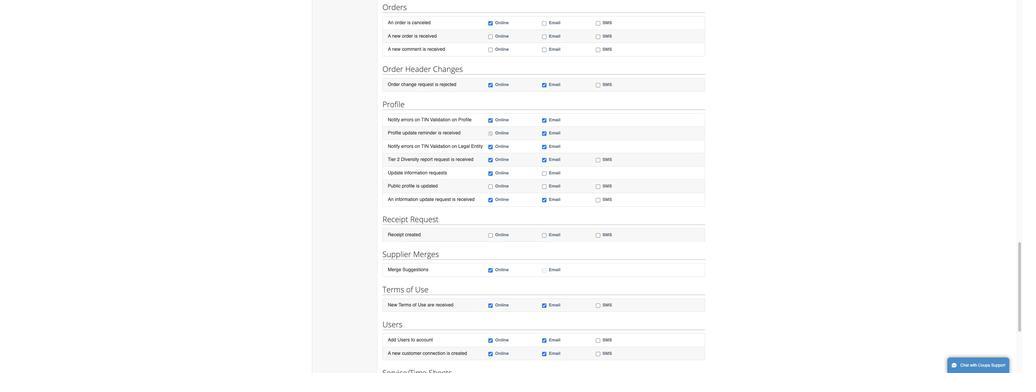 Task type: describe. For each thing, give the bounding box(es) containing it.
a new comment is received
[[388, 47, 445, 52]]

sms for order change request is rejected
[[603, 82, 612, 87]]

merge
[[388, 267, 401, 272]]

entity
[[471, 143, 483, 149]]

a new customer connection is created
[[388, 351, 467, 356]]

supplier merges
[[383, 249, 439, 260]]

email for profile update reminder is received
[[549, 130, 561, 136]]

1 vertical spatial order
[[402, 33, 413, 39]]

public profile is updated
[[388, 183, 438, 189]]

report
[[420, 157, 433, 162]]

legal
[[458, 143, 470, 149]]

1 vertical spatial update
[[420, 197, 434, 202]]

0 vertical spatial terms
[[383, 284, 404, 295]]

1 vertical spatial use
[[418, 302, 426, 307]]

sms for a new order is received
[[603, 34, 612, 39]]

connection
[[423, 351, 446, 356]]

order for order change request is rejected
[[388, 82, 400, 87]]

1 vertical spatial created
[[452, 351, 467, 356]]

support
[[991, 363, 1006, 368]]

on down profile update reminder is received
[[415, 143, 420, 149]]

chat with coupa support
[[961, 363, 1006, 368]]

receipt for receipt request
[[383, 214, 408, 224]]

new for comment
[[392, 47, 401, 52]]

an order is canceled
[[388, 20, 431, 25]]

supplier
[[383, 249, 411, 260]]

new terms of use are received
[[388, 302, 454, 307]]

customer
[[402, 351, 421, 356]]

0 horizontal spatial update
[[403, 130, 417, 136]]

online for an order is canceled
[[495, 20, 509, 25]]

online for order change request is rejected
[[495, 82, 509, 87]]

add
[[388, 337, 396, 343]]

2 vertical spatial request
[[435, 197, 451, 202]]

to
[[411, 337, 415, 343]]

an information update request is received
[[388, 197, 475, 202]]

email for update information requests
[[549, 170, 561, 175]]

an for an order is canceled
[[388, 20, 394, 25]]

with
[[970, 363, 977, 368]]

profile update reminder is received
[[388, 130, 461, 136]]

sms for tier 2 diversity report request is received
[[603, 157, 612, 162]]

header
[[405, 64, 431, 74]]

email for a new customer connection is created
[[549, 351, 561, 356]]

validation for profile
[[430, 117, 451, 122]]

terms of use
[[383, 284, 429, 295]]

online for new terms of use are received
[[495, 302, 509, 307]]

sms for a new customer connection is created
[[603, 351, 612, 356]]

account
[[416, 337, 433, 343]]

order header changes
[[383, 64, 463, 74]]

update information requests
[[388, 170, 447, 175]]

profile for profile
[[383, 99, 405, 109]]

1 vertical spatial request
[[434, 157, 450, 162]]

profile
[[402, 183, 415, 189]]

notify for notify errors on tin validation on legal entity
[[388, 143, 400, 149]]

tin for profile
[[421, 117, 429, 122]]

a for a new order is received
[[388, 33, 391, 39]]

sms for new terms of use are received
[[603, 302, 612, 307]]

merge suggestions
[[388, 267, 429, 272]]

new
[[388, 302, 397, 307]]

new for customer
[[392, 351, 401, 356]]

canceled
[[412, 20, 431, 25]]

email for merge suggestions
[[549, 267, 561, 272]]

chat
[[961, 363, 969, 368]]

sms for add users to account
[[603, 338, 612, 343]]

tier
[[388, 157, 396, 162]]

email for new terms of use are received
[[549, 302, 561, 307]]

online for add users to account
[[495, 338, 509, 343]]

sms for a new comment is received
[[603, 47, 612, 52]]

merges
[[413, 249, 439, 260]]

suggestions
[[403, 267, 429, 272]]

online for a new order is received
[[495, 34, 509, 39]]

online for a new comment is received
[[495, 47, 509, 52]]

email for tier 2 diversity report request is received
[[549, 157, 561, 162]]



Task type: vqa. For each thing, say whether or not it's contained in the screenshot.
Entity
yes



Task type: locate. For each thing, give the bounding box(es) containing it.
9 online from the top
[[495, 170, 509, 175]]

errors for notify errors on tin validation on profile
[[401, 117, 414, 122]]

4 online from the top
[[495, 82, 509, 87]]

validation for legal
[[430, 143, 451, 149]]

order down orders
[[395, 20, 406, 25]]

0 vertical spatial information
[[404, 170, 428, 175]]

12 online from the top
[[495, 232, 509, 237]]

2 vertical spatial profile
[[388, 130, 401, 136]]

created right connection
[[452, 351, 467, 356]]

1 horizontal spatial created
[[452, 351, 467, 356]]

2 validation from the top
[[430, 143, 451, 149]]

tin down profile update reminder is received
[[421, 143, 429, 149]]

online for profile update reminder is received
[[495, 130, 509, 136]]

1 vertical spatial receipt
[[388, 232, 404, 237]]

on
[[415, 117, 420, 122], [452, 117, 457, 122], [415, 143, 420, 149], [452, 143, 457, 149]]

receipt created
[[388, 232, 421, 237]]

5 email from the top
[[549, 117, 561, 122]]

9 email from the top
[[549, 170, 561, 175]]

email for receipt created
[[549, 232, 561, 237]]

None checkbox
[[489, 21, 493, 26], [542, 21, 547, 26], [489, 35, 493, 39], [542, 48, 547, 52], [596, 48, 600, 52], [489, 83, 493, 87], [596, 83, 600, 87], [489, 118, 493, 123], [542, 118, 547, 123], [542, 131, 547, 136], [542, 158, 547, 162], [596, 158, 600, 162], [542, 171, 547, 176], [489, 185, 493, 189], [542, 185, 547, 189], [542, 198, 547, 202], [489, 233, 493, 238], [542, 233, 547, 238], [596, 233, 600, 238], [489, 268, 493, 273], [489, 303, 493, 308], [489, 339, 493, 343], [542, 339, 547, 343], [596, 352, 600, 356], [489, 21, 493, 26], [542, 21, 547, 26], [489, 35, 493, 39], [542, 48, 547, 52], [596, 48, 600, 52], [489, 83, 493, 87], [596, 83, 600, 87], [489, 118, 493, 123], [542, 118, 547, 123], [542, 131, 547, 136], [542, 158, 547, 162], [596, 158, 600, 162], [542, 171, 547, 176], [489, 185, 493, 189], [542, 185, 547, 189], [542, 198, 547, 202], [489, 233, 493, 238], [542, 233, 547, 238], [596, 233, 600, 238], [489, 268, 493, 273], [489, 303, 493, 308], [489, 339, 493, 343], [542, 339, 547, 343], [596, 352, 600, 356]]

email for public profile is updated
[[549, 184, 561, 189]]

users up add
[[383, 319, 403, 330]]

received
[[419, 33, 437, 39], [427, 47, 445, 52], [443, 130, 461, 136], [456, 157, 474, 162], [457, 197, 475, 202], [436, 302, 454, 307]]

2 vertical spatial new
[[392, 351, 401, 356]]

3 new from the top
[[392, 351, 401, 356]]

tin up profile update reminder is received
[[421, 117, 429, 122]]

online for update information requests
[[495, 170, 509, 175]]

an
[[388, 20, 394, 25], [388, 197, 394, 202]]

of left are
[[413, 302, 417, 307]]

0 vertical spatial update
[[403, 130, 417, 136]]

8 email from the top
[[549, 157, 561, 162]]

4 sms from the top
[[603, 82, 612, 87]]

information down 'profile'
[[395, 197, 418, 202]]

on left legal
[[452, 143, 457, 149]]

notify for notify errors on tin validation on profile
[[388, 117, 400, 122]]

use left are
[[418, 302, 426, 307]]

2 notify from the top
[[388, 143, 400, 149]]

1 vertical spatial new
[[392, 47, 401, 52]]

email for notify errors on tin validation on profile
[[549, 117, 561, 122]]

2
[[397, 157, 400, 162]]

order down an order is canceled
[[402, 33, 413, 39]]

0 vertical spatial notify
[[388, 117, 400, 122]]

use up new terms of use are received at the left bottom of the page
[[415, 284, 429, 295]]

2 an from the top
[[388, 197, 394, 202]]

update left reminder
[[403, 130, 417, 136]]

13 email from the top
[[549, 267, 561, 272]]

sms for an order is canceled
[[603, 20, 612, 25]]

request
[[410, 214, 439, 224]]

email for add users to account
[[549, 338, 561, 343]]

sms for receipt created
[[603, 232, 612, 237]]

email for an information update request is received
[[549, 197, 561, 202]]

6 email from the top
[[549, 130, 561, 136]]

request down updated
[[435, 197, 451, 202]]

10 email from the top
[[549, 184, 561, 189]]

a left the comment
[[388, 47, 391, 52]]

1 an from the top
[[388, 20, 394, 25]]

4 email from the top
[[549, 82, 561, 87]]

15 email from the top
[[549, 338, 561, 343]]

errors up profile update reminder is received
[[401, 117, 414, 122]]

0 vertical spatial created
[[405, 232, 421, 237]]

notify up profile update reminder is received
[[388, 117, 400, 122]]

sms for an information update request is received
[[603, 197, 612, 202]]

16 email from the top
[[549, 351, 561, 356]]

order left 'change'
[[388, 82, 400, 87]]

request
[[418, 82, 434, 87], [434, 157, 450, 162], [435, 197, 451, 202]]

email for an order is canceled
[[549, 20, 561, 25]]

1 vertical spatial terms
[[399, 302, 411, 307]]

7 online from the top
[[495, 144, 509, 149]]

notify up tier
[[388, 143, 400, 149]]

on up notify errors on tin validation on legal entity
[[452, 117, 457, 122]]

request up requests
[[434, 157, 450, 162]]

0 vertical spatial an
[[388, 20, 394, 25]]

7 email from the top
[[549, 144, 561, 149]]

add users to account
[[388, 337, 433, 343]]

9 sms from the top
[[603, 302, 612, 307]]

a
[[388, 33, 391, 39], [388, 47, 391, 52], [388, 351, 391, 356]]

0 vertical spatial profile
[[383, 99, 405, 109]]

2 email from the top
[[549, 34, 561, 39]]

profile up legal
[[458, 117, 472, 122]]

1 horizontal spatial update
[[420, 197, 434, 202]]

11 sms from the top
[[603, 351, 612, 356]]

0 vertical spatial order
[[383, 64, 403, 74]]

order up 'change'
[[383, 64, 403, 74]]

2 vertical spatial a
[[388, 351, 391, 356]]

1 vertical spatial notify
[[388, 143, 400, 149]]

16 online from the top
[[495, 351, 509, 356]]

0 vertical spatial a
[[388, 33, 391, 39]]

receipt up receipt created
[[383, 214, 408, 224]]

1 vertical spatial users
[[398, 337, 410, 343]]

errors
[[401, 117, 414, 122], [401, 143, 414, 149]]

0 vertical spatial use
[[415, 284, 429, 295]]

a down add
[[388, 351, 391, 356]]

1 vertical spatial information
[[395, 197, 418, 202]]

terms
[[383, 284, 404, 295], [399, 302, 411, 307]]

on up profile update reminder is received
[[415, 117, 420, 122]]

email for a new order is received
[[549, 34, 561, 39]]

0 vertical spatial users
[[383, 319, 403, 330]]

6 online from the top
[[495, 130, 509, 136]]

a new order is received
[[388, 33, 437, 39]]

13 online from the top
[[495, 267, 509, 272]]

created down receipt request
[[405, 232, 421, 237]]

online for tier 2 diversity report request is received
[[495, 157, 509, 162]]

coupa
[[978, 363, 990, 368]]

1 notify from the top
[[388, 117, 400, 122]]

online for an information update request is received
[[495, 197, 509, 202]]

1 vertical spatial of
[[413, 302, 417, 307]]

1 new from the top
[[392, 33, 401, 39]]

1 vertical spatial an
[[388, 197, 394, 202]]

order for order header changes
[[383, 64, 403, 74]]

1 vertical spatial a
[[388, 47, 391, 52]]

diversity
[[401, 157, 419, 162]]

users left to
[[398, 337, 410, 343]]

0 vertical spatial errors
[[401, 117, 414, 122]]

12 email from the top
[[549, 232, 561, 237]]

14 online from the top
[[495, 302, 509, 307]]

new
[[392, 33, 401, 39], [392, 47, 401, 52], [392, 351, 401, 356]]

sms
[[603, 20, 612, 25], [603, 34, 612, 39], [603, 47, 612, 52], [603, 82, 612, 87], [603, 157, 612, 162], [603, 184, 612, 189], [603, 197, 612, 202], [603, 232, 612, 237], [603, 302, 612, 307], [603, 338, 612, 343], [603, 351, 612, 356]]

errors for notify errors on tin validation on legal entity
[[401, 143, 414, 149]]

3 sms from the top
[[603, 47, 612, 52]]

a down an order is canceled
[[388, 33, 391, 39]]

10 online from the top
[[495, 184, 509, 189]]

2 online from the top
[[495, 34, 509, 39]]

6 sms from the top
[[603, 184, 612, 189]]

are
[[428, 302, 434, 307]]

profile for profile update reminder is received
[[388, 130, 401, 136]]

0 vertical spatial order
[[395, 20, 406, 25]]

10 sms from the top
[[603, 338, 612, 343]]

an for an information update request is received
[[388, 197, 394, 202]]

profile up tier
[[388, 130, 401, 136]]

online for notify errors on tin validation on profile
[[495, 117, 509, 122]]

3 online from the top
[[495, 47, 509, 52]]

1 tin from the top
[[421, 117, 429, 122]]

update
[[403, 130, 417, 136], [420, 197, 434, 202]]

order
[[395, 20, 406, 25], [402, 33, 413, 39]]

sms for public profile is updated
[[603, 184, 612, 189]]

email for a new comment is received
[[549, 47, 561, 52]]

receipt up "supplier"
[[388, 232, 404, 237]]

tier 2 diversity report request is received
[[388, 157, 474, 162]]

0 vertical spatial validation
[[430, 117, 451, 122]]

receipt for receipt created
[[388, 232, 404, 237]]

tin
[[421, 117, 429, 122], [421, 143, 429, 149]]

notify errors on tin validation on profile
[[388, 117, 472, 122]]

1 vertical spatial order
[[388, 82, 400, 87]]

8 online from the top
[[495, 157, 509, 162]]

a for a new comment is received
[[388, 47, 391, 52]]

online for receipt created
[[495, 232, 509, 237]]

3 a from the top
[[388, 351, 391, 356]]

information for update
[[404, 170, 428, 175]]

order change request is rejected
[[388, 82, 456, 87]]

11 email from the top
[[549, 197, 561, 202]]

8 sms from the top
[[603, 232, 612, 237]]

0 vertical spatial receipt
[[383, 214, 408, 224]]

1 vertical spatial tin
[[421, 143, 429, 149]]

change
[[401, 82, 417, 87]]

created
[[405, 232, 421, 237], [452, 351, 467, 356]]

2 sms from the top
[[603, 34, 612, 39]]

2 new from the top
[[392, 47, 401, 52]]

14 email from the top
[[549, 302, 561, 307]]

comment
[[402, 47, 421, 52]]

terms right new
[[399, 302, 411, 307]]

1 vertical spatial errors
[[401, 143, 414, 149]]

0 vertical spatial request
[[418, 82, 434, 87]]

an down orders
[[388, 20, 394, 25]]

users
[[383, 319, 403, 330], [398, 337, 410, 343]]

update down updated
[[420, 197, 434, 202]]

receipt
[[383, 214, 408, 224], [388, 232, 404, 237]]

2 errors from the top
[[401, 143, 414, 149]]

information up public profile is updated
[[404, 170, 428, 175]]

order
[[383, 64, 403, 74], [388, 82, 400, 87]]

1 vertical spatial validation
[[430, 143, 451, 149]]

7 sms from the top
[[603, 197, 612, 202]]

of
[[406, 284, 413, 295], [413, 302, 417, 307]]

update
[[388, 170, 403, 175]]

information
[[404, 170, 428, 175], [395, 197, 418, 202]]

3 email from the top
[[549, 47, 561, 52]]

rejected
[[440, 82, 456, 87]]

online for merge suggestions
[[495, 267, 509, 272]]

1 errors from the top
[[401, 117, 414, 122]]

information for an
[[395, 197, 418, 202]]

notify errors on tin validation on legal entity
[[388, 143, 483, 149]]

updated
[[421, 183, 438, 189]]

notify
[[388, 117, 400, 122], [388, 143, 400, 149]]

2 tin from the top
[[421, 143, 429, 149]]

1 online from the top
[[495, 20, 509, 25]]

new left the comment
[[392, 47, 401, 52]]

validation up reminder
[[430, 117, 451, 122]]

is
[[407, 20, 411, 25], [414, 33, 418, 39], [423, 47, 426, 52], [435, 82, 438, 87], [438, 130, 442, 136], [451, 157, 454, 162], [416, 183, 420, 189], [452, 197, 456, 202], [447, 351, 450, 356]]

online for a new customer connection is created
[[495, 351, 509, 356]]

errors up diversity
[[401, 143, 414, 149]]

orders
[[383, 2, 407, 13]]

an down public
[[388, 197, 394, 202]]

requests
[[429, 170, 447, 175]]

new down an order is canceled
[[392, 33, 401, 39]]

online for notify errors on tin validation on legal entity
[[495, 144, 509, 149]]

chat with coupa support button
[[948, 358, 1010, 373]]

email
[[549, 20, 561, 25], [549, 34, 561, 39], [549, 47, 561, 52], [549, 82, 561, 87], [549, 117, 561, 122], [549, 130, 561, 136], [549, 144, 561, 149], [549, 157, 561, 162], [549, 170, 561, 175], [549, 184, 561, 189], [549, 197, 561, 202], [549, 232, 561, 237], [549, 267, 561, 272], [549, 302, 561, 307], [549, 338, 561, 343], [549, 351, 561, 356]]

1 validation from the top
[[430, 117, 451, 122]]

changes
[[433, 64, 463, 74]]

1 email from the top
[[549, 20, 561, 25]]

public
[[388, 183, 401, 189]]

tin for legal
[[421, 143, 429, 149]]

15 online from the top
[[495, 338, 509, 343]]

profile down 'change'
[[383, 99, 405, 109]]

profile
[[383, 99, 405, 109], [458, 117, 472, 122], [388, 130, 401, 136]]

email for order change request is rejected
[[549, 82, 561, 87]]

0 vertical spatial new
[[392, 33, 401, 39]]

0 vertical spatial tin
[[421, 117, 429, 122]]

request down order header changes at the top of page
[[418, 82, 434, 87]]

terms up new
[[383, 284, 404, 295]]

new down add
[[392, 351, 401, 356]]

1 vertical spatial profile
[[458, 117, 472, 122]]

of up new terms of use are received at the left bottom of the page
[[406, 284, 413, 295]]

reminder
[[418, 130, 437, 136]]

5 online from the top
[[495, 117, 509, 122]]

a for a new customer connection is created
[[388, 351, 391, 356]]

0 horizontal spatial created
[[405, 232, 421, 237]]

use
[[415, 284, 429, 295], [418, 302, 426, 307]]

1 a from the top
[[388, 33, 391, 39]]

validation up tier 2 diversity report request is received
[[430, 143, 451, 149]]

2 a from the top
[[388, 47, 391, 52]]

5 sms from the top
[[603, 157, 612, 162]]

email for notify errors on tin validation on legal entity
[[549, 144, 561, 149]]

receipt request
[[383, 214, 439, 224]]

None checkbox
[[596, 21, 600, 26], [542, 35, 547, 39], [596, 35, 600, 39], [489, 48, 493, 52], [542, 83, 547, 87], [489, 131, 493, 136], [489, 145, 493, 149], [542, 145, 547, 149], [489, 158, 493, 162], [489, 171, 493, 176], [596, 185, 600, 189], [489, 198, 493, 202], [596, 198, 600, 202], [542, 268, 547, 273], [542, 303, 547, 308], [596, 303, 600, 308], [596, 339, 600, 343], [489, 352, 493, 356], [542, 352, 547, 356], [596, 21, 600, 26], [542, 35, 547, 39], [596, 35, 600, 39], [489, 48, 493, 52], [542, 83, 547, 87], [489, 131, 493, 136], [489, 145, 493, 149], [542, 145, 547, 149], [489, 158, 493, 162], [489, 171, 493, 176], [596, 185, 600, 189], [489, 198, 493, 202], [596, 198, 600, 202], [542, 268, 547, 273], [542, 303, 547, 308], [596, 303, 600, 308], [596, 339, 600, 343], [489, 352, 493, 356], [542, 352, 547, 356]]

0 vertical spatial of
[[406, 284, 413, 295]]

validation
[[430, 117, 451, 122], [430, 143, 451, 149]]

online for public profile is updated
[[495, 184, 509, 189]]

online
[[495, 20, 509, 25], [495, 34, 509, 39], [495, 47, 509, 52], [495, 82, 509, 87], [495, 117, 509, 122], [495, 130, 509, 136], [495, 144, 509, 149], [495, 157, 509, 162], [495, 170, 509, 175], [495, 184, 509, 189], [495, 197, 509, 202], [495, 232, 509, 237], [495, 267, 509, 272], [495, 302, 509, 307], [495, 338, 509, 343], [495, 351, 509, 356]]

1 sms from the top
[[603, 20, 612, 25]]

new for order
[[392, 33, 401, 39]]

11 online from the top
[[495, 197, 509, 202]]



